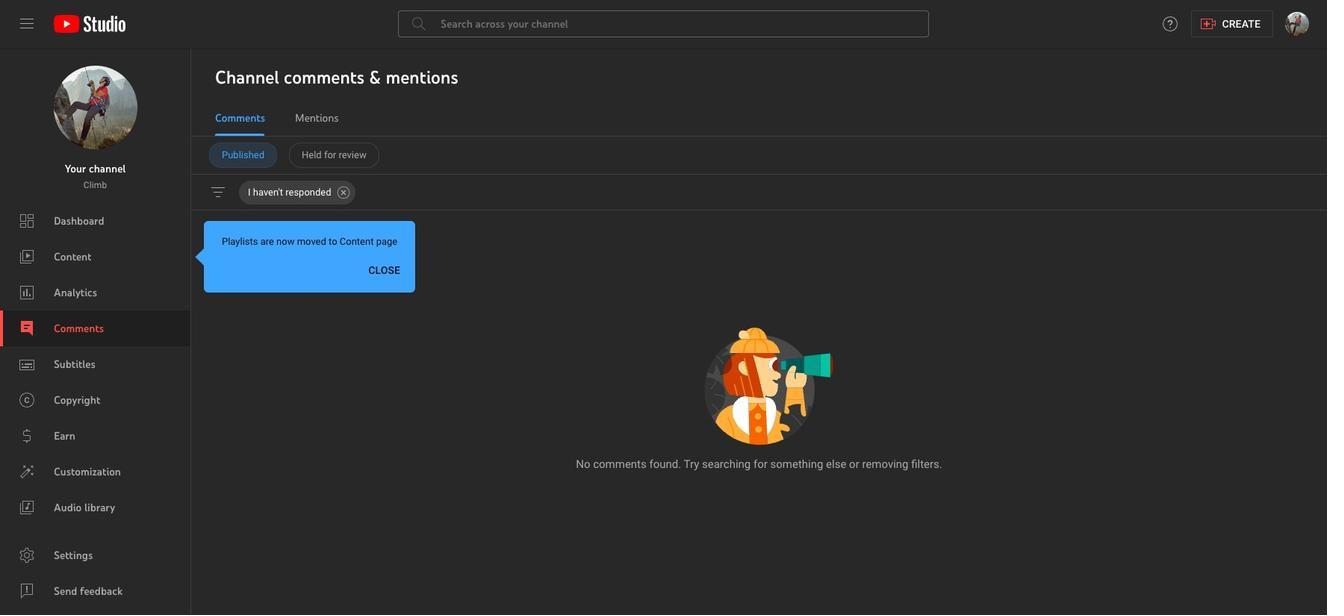 Task type: vqa. For each thing, say whether or not it's contained in the screenshot.
Send feedback BUTTON
yes



Task type: locate. For each thing, give the bounding box(es) containing it.
something
[[770, 458, 823, 471]]

moved
[[297, 236, 326, 247]]

send feedback button
[[0, 574, 190, 609]]

copyright button
[[0, 382, 190, 418]]

haven't
[[253, 187, 283, 198]]

copyright link
[[0, 382, 190, 418]]

customization link
[[0, 454, 190, 490]]

0 horizontal spatial comments
[[54, 322, 104, 335]]

dashboard
[[54, 214, 104, 228]]

&
[[369, 66, 381, 88]]

or
[[849, 458, 859, 471]]

held for review
[[302, 149, 366, 161]]

mentions
[[295, 111, 339, 125]]

0 vertical spatial comments
[[284, 66, 365, 88]]

comments button
[[0, 311, 190, 347]]

comments inside button
[[54, 322, 104, 335]]

removing
[[862, 458, 909, 471]]

try
[[684, 458, 699, 471]]

content up analytics
[[54, 250, 91, 264]]

create button
[[1192, 10, 1273, 37]]

filters.
[[911, 458, 942, 471]]

0 vertical spatial content
[[340, 236, 374, 247]]

1 vertical spatial comments
[[54, 322, 104, 335]]

channel comments & mentions
[[215, 66, 458, 88]]

comments right no
[[593, 458, 647, 471]]

channel
[[215, 66, 279, 88]]

Search across your channel field
[[398, 10, 929, 37]]

comments
[[215, 111, 265, 125], [54, 322, 104, 335]]

to
[[329, 236, 337, 247]]

held for review button
[[289, 143, 379, 168]]

published button
[[209, 143, 277, 168]]

comments up 'published'
[[215, 111, 265, 125]]

are
[[260, 236, 274, 247]]

for
[[324, 149, 336, 161], [754, 458, 768, 471]]

content inside the content button
[[54, 250, 91, 264]]

1 horizontal spatial comments
[[215, 111, 265, 125]]

feedback
[[80, 585, 123, 598]]

0 horizontal spatial comments
[[284, 66, 365, 88]]

1 horizontal spatial content
[[340, 236, 374, 247]]

responded
[[285, 187, 331, 198]]

1 horizontal spatial comments
[[593, 458, 647, 471]]

audio library button
[[0, 490, 190, 526]]

mentions
[[386, 66, 458, 88]]

1 vertical spatial for
[[754, 458, 768, 471]]

page
[[376, 236, 397, 247]]

comments for found.
[[593, 458, 647, 471]]

your
[[65, 162, 86, 176]]

comments
[[284, 66, 365, 88], [593, 458, 647, 471]]

i
[[248, 187, 251, 198]]

content button
[[0, 239, 190, 275]]

content right to
[[340, 236, 374, 247]]

0 horizontal spatial for
[[324, 149, 336, 161]]

published
[[222, 149, 264, 161]]

send
[[54, 585, 77, 598]]

comments down analytics
[[54, 322, 104, 335]]

for right held
[[324, 149, 336, 161]]

1 vertical spatial comments
[[593, 458, 647, 471]]

0 vertical spatial for
[[324, 149, 336, 161]]

1 horizontal spatial for
[[754, 458, 768, 471]]

1 vertical spatial content
[[54, 250, 91, 264]]

comments up mentions
[[284, 66, 365, 88]]

for right searching
[[754, 458, 768, 471]]

comments for &
[[284, 66, 365, 88]]

content
[[340, 236, 374, 247], [54, 250, 91, 264]]

0 horizontal spatial content
[[54, 250, 91, 264]]

customization button
[[0, 454, 190, 490]]

account image
[[1285, 12, 1309, 36]]



Task type: describe. For each thing, give the bounding box(es) containing it.
your channel climb
[[65, 162, 126, 190]]

subtitles button
[[0, 347, 190, 382]]

close button
[[362, 257, 406, 284]]

analytics button
[[0, 275, 190, 311]]

close dialog
[[195, 221, 415, 293]]

send feedback
[[54, 585, 123, 598]]

earn button
[[0, 418, 190, 454]]

comments link
[[0, 311, 190, 347]]

close
[[368, 264, 400, 276]]

no comments found. try searching for something else or removing filters.
[[576, 458, 942, 471]]

climb
[[83, 180, 107, 190]]

for inside button
[[324, 149, 336, 161]]

found.
[[649, 458, 681, 471]]

create
[[1222, 18, 1261, 30]]

audio library link
[[0, 490, 190, 526]]

analytics link
[[0, 275, 190, 311]]

dashboard link
[[0, 203, 190, 239]]

customization
[[54, 465, 121, 479]]

content link
[[0, 239, 190, 275]]

analytics
[[54, 286, 97, 299]]

i haven't responded button
[[239, 181, 355, 205]]

settings
[[54, 549, 93, 562]]

searching
[[702, 458, 751, 471]]

earn link
[[0, 418, 190, 454]]

copyright
[[54, 394, 100, 407]]

climb image
[[54, 66, 137, 149]]

i haven't responded
[[248, 187, 331, 198]]

playlists are now moved to content page
[[222, 236, 397, 247]]

audio library
[[54, 501, 115, 515]]

subtitles
[[54, 358, 95, 371]]

channel
[[89, 162, 126, 176]]

dashboard button
[[0, 203, 190, 239]]

earn
[[54, 429, 75, 443]]

now
[[276, 236, 295, 247]]

settings button
[[0, 538, 190, 574]]

audio
[[54, 501, 82, 515]]

no
[[576, 458, 590, 471]]

playlists
[[222, 236, 258, 247]]

review
[[339, 149, 366, 161]]

0 vertical spatial comments
[[215, 111, 265, 125]]

else
[[826, 458, 846, 471]]

held
[[302, 149, 322, 161]]

content inside close dialog
[[340, 236, 374, 247]]

library
[[84, 501, 115, 515]]

subtitles link
[[0, 347, 190, 382]]



